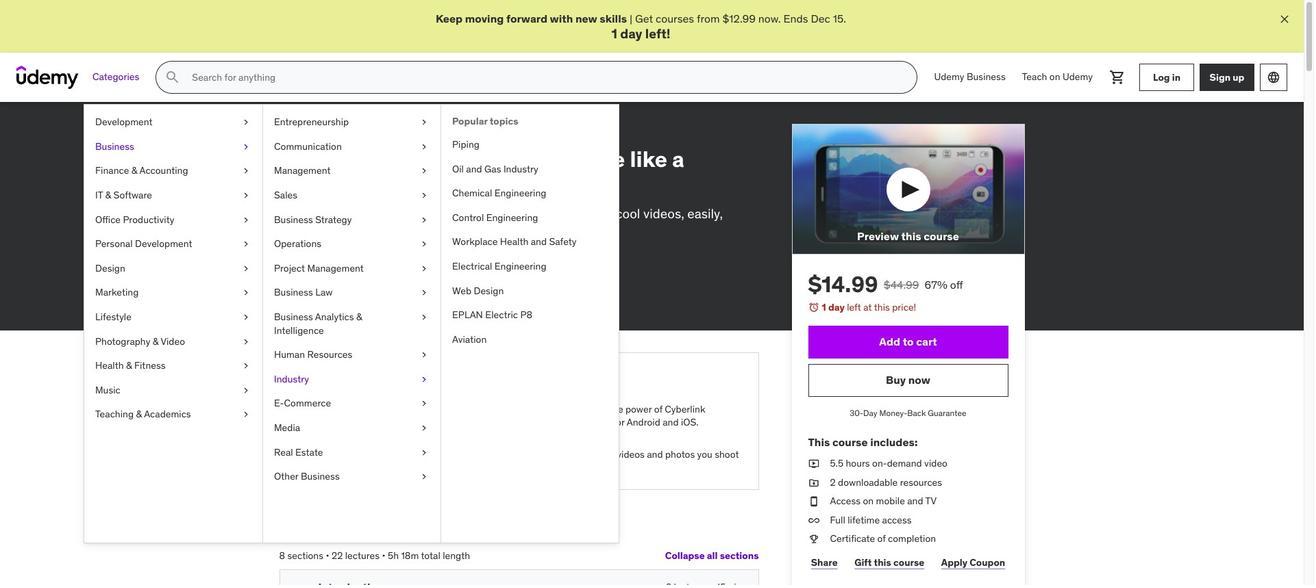 Task type: vqa. For each thing, say whether or not it's contained in the screenshot.
Blog to the bottom
no



Task type: describe. For each thing, give the bounding box(es) containing it.
entrepreneurship
[[274, 116, 349, 128]]

and right oil
[[466, 163, 482, 175]]

powerdirector inside how to edit videos on your phone like a professional use cyberlink powerdirector for android and ios to make cool videos, easily, quickly, and cheaply on phones and tablets
[[363, 205, 447, 222]]

small image
[[296, 582, 310, 586]]

includes:
[[871, 436, 918, 449]]

law
[[315, 287, 333, 299]]

1 • from the left
[[326, 550, 329, 562]]

phone inside how to make photos and videos you shoot on your phone into a professional masterpiece.
[[352, 417, 379, 429]]

xsmall image for management
[[419, 165, 430, 178]]

engineering for chemical engineering
[[495, 187, 547, 200]]

quickly,
[[279, 224, 323, 240]]

design for web design
[[474, 285, 504, 297]]

5.5 hours on-demand video
[[830, 458, 948, 470]]

business for business
[[95, 140, 134, 153]]

day inside keep moving forward with new skills | get courses from $12.99 now. ends dec 15. 1 day left!
[[620, 26, 643, 42]]

xsmall image for operations
[[419, 238, 430, 251]]

1 day left at this price!
[[822, 302, 917, 314]]

help
[[432, 449, 451, 461]]

sign up link
[[1200, 64, 1255, 91]]

xsmall image for media
[[419, 422, 430, 436]]

and left "tv"
[[908, 496, 924, 508]]

xsmall image for real estate
[[419, 447, 430, 460]]

piping
[[452, 138, 480, 151]]

share button
[[808, 550, 841, 577]]

level.
[[445, 463, 467, 475]]

videos inside how to edit videos on your phone like a professional use cyberlink powerdirector for android and ios to make cool videos, easily, quickly, and cheaply on phones and tablets
[[404, 145, 473, 173]]

you inside how to make photos and videos you shoot on your phone into a professional masterpiece.
[[457, 403, 472, 416]]

161 students
[[399, 252, 452, 265]]

business down estate
[[301, 471, 340, 483]]

on up '161'
[[399, 224, 414, 240]]

cyberlink inside how to edit videos on your phone like a professional use cyberlink powerdirector for android and ios to make cool videos, easily, quickly, and cheaply on phones and tablets
[[305, 205, 360, 222]]

real
[[274, 447, 293, 459]]

videos inside how to make photos and videos you shoot on your phone into a professional masterpiece.
[[427, 403, 455, 416]]

marketing link
[[84, 281, 262, 306]]

english for english [auto]
[[472, 290, 504, 302]]

0 vertical spatial photography
[[279, 123, 339, 136]]

resources
[[900, 477, 942, 489]]

cheaply
[[351, 224, 396, 240]]

xsmall image for communication
[[419, 140, 430, 154]]

how for on
[[549, 449, 569, 461]]

teaching & academics link
[[84, 403, 262, 428]]

business strategy
[[274, 214, 352, 226]]

teach on udemy link
[[1014, 61, 1101, 94]]

15.
[[833, 12, 846, 25]]

on down downloadable
[[863, 496, 874, 508]]

to for add to cart
[[903, 335, 914, 349]]

other for other useful apps that will help take your video productions to the next level.
[[318, 449, 343, 461]]

total
[[421, 550, 441, 562]]

how to edit the videos and photos you shoot on your phone.
[[549, 449, 739, 475]]

xsmall image for health & fitness
[[241, 360, 252, 373]]

skills
[[600, 12, 627, 25]]

udemy business link
[[926, 61, 1014, 94]]

xsmall image for teaching & academics
[[241, 409, 252, 422]]

english [auto]
[[472, 290, 532, 302]]

xsmall image for business law
[[419, 287, 430, 300]]

forward
[[506, 12, 548, 25]]

web
[[452, 285, 472, 297]]

cart
[[916, 335, 937, 349]]

1 vertical spatial course
[[833, 436, 868, 449]]

english for english
[[413, 290, 445, 302]]

electric
[[485, 309, 518, 322]]

with
[[550, 12, 573, 25]]

real estate link
[[263, 441, 441, 465]]

business for business analytics & intelligence
[[274, 311, 313, 323]]

xsmall image for office productivity
[[241, 214, 252, 227]]

industry element
[[441, 105, 619, 544]]

accounting
[[139, 165, 188, 177]]

android inside how to edit videos on your phone like a professional use cyberlink powerdirector for android and ios to make cool videos, easily, quickly, and cheaply on phones and tablets
[[469, 205, 514, 222]]

xsmall image for entrepreneurship
[[419, 116, 430, 129]]

project
[[274, 262, 305, 275]]

other business link
[[263, 465, 441, 490]]

udemy image
[[16, 66, 79, 89]]

music
[[95, 384, 120, 397]]

to for how to make photos and videos you shoot on your phone into a professional masterpiece.
[[340, 403, 349, 416]]

aviation
[[452, 334, 487, 346]]

ios
[[542, 205, 563, 222]]

Search for anything text field
[[189, 66, 901, 89]]

to for how to edit the videos and photos you shoot on your phone.
[[571, 449, 580, 461]]

learn
[[387, 369, 427, 390]]

[auto]
[[506, 290, 532, 302]]

1 sections from the left
[[287, 550, 324, 562]]

utilize
[[582, 403, 607, 416]]

operations link
[[263, 232, 441, 257]]

web design link
[[441, 279, 619, 304]]

professional inside how to edit videos on your phone like a professional use cyberlink powerdirector for android and ios to make cool videos, easily, quickly, and cheaply on phones and tablets
[[279, 172, 409, 200]]

last
[[296, 290, 314, 302]]

log in
[[1153, 71, 1181, 83]]

& for xsmall icon in the health & fitness link
[[126, 360, 132, 372]]

demand
[[887, 458, 922, 470]]

video inside 'link'
[[468, 123, 494, 136]]

xsmall image for personal development
[[241, 238, 252, 251]]

share
[[811, 557, 838, 569]]

strategy
[[315, 214, 352, 226]]

preview this course
[[857, 230, 959, 243]]

1 inside keep moving forward with new skills | get courses from $12.99 now. ends dec 15. 1 day left!
[[612, 26, 617, 42]]

project management link
[[263, 257, 441, 281]]

xsmall image for project management
[[419, 262, 430, 276]]

created by timothy maxwell
[[279, 271, 399, 283]]

gas
[[485, 163, 501, 175]]

sales
[[274, 189, 298, 201]]

control
[[452, 212, 484, 224]]

from
[[697, 12, 720, 25]]

phone.
[[583, 463, 612, 475]]

money-
[[880, 408, 908, 419]]

collapse all sections
[[665, 550, 759, 563]]

coupon
[[970, 557, 1006, 569]]

for inside how to edit videos on your phone like a professional use cyberlink powerdirector for android and ios to make cool videos, easily, quickly, and cheaply on phones and tablets
[[450, 205, 466, 222]]

submit search image
[[165, 69, 181, 86]]

xsmall image for human resources
[[419, 349, 430, 362]]

business for business law
[[274, 287, 313, 299]]

5.5
[[830, 458, 844, 470]]

and left ios
[[517, 205, 539, 222]]

& up communication on the left
[[341, 123, 347, 136]]

it
[[95, 189, 103, 201]]

& for xsmall image within finance & accounting link
[[131, 165, 137, 177]]

oil and gas industry
[[452, 163, 539, 175]]

make inside how to make photos and videos you shoot on your phone into a professional masterpiece.
[[351, 403, 374, 416]]

workplace health and safety
[[452, 236, 577, 248]]

eplan electric p8 link
[[441, 304, 619, 328]]

finance
[[95, 165, 129, 177]]

safety
[[549, 236, 577, 248]]

academics
[[144, 409, 191, 421]]

mobile
[[876, 496, 905, 508]]

of inside how to utilize the power of cyberlink powerdirector for android and ios.
[[654, 403, 663, 416]]

android inside how to utilize the power of cyberlink powerdirector for android and ios.
[[627, 417, 661, 429]]

on inside how to make photos and videos you shoot on your phone into a professional masterpiece.
[[318, 417, 329, 429]]

xsmall image for it & software
[[241, 189, 252, 203]]

office productivity link
[[84, 208, 262, 232]]

and up (15
[[326, 224, 348, 240]]

music link
[[84, 379, 262, 403]]

a inside how to edit videos on your phone like a professional use cyberlink powerdirector for android and ios to make cool videos, easily, quickly, and cheaply on phones and tablets
[[672, 145, 685, 173]]

next
[[425, 463, 443, 475]]

shoot inside how to make photos and videos you shoot on your phone into a professional masterpiece.
[[475, 403, 499, 416]]

and inside 'link'
[[531, 236, 547, 248]]

chemical
[[452, 187, 492, 200]]

at
[[864, 302, 872, 314]]

1 horizontal spatial day
[[829, 302, 845, 314]]

teaching
[[95, 409, 134, 421]]

videos inside how to edit the videos and photos you shoot on your phone.
[[617, 449, 645, 461]]

your inside how to edit the videos and photos you shoot on your phone.
[[562, 463, 581, 475]]

the for edit
[[601, 449, 615, 461]]

cool
[[616, 205, 640, 222]]

close image
[[1278, 12, 1292, 26]]

1 vertical spatial 1
[[822, 302, 826, 314]]

powerdirector inside how to utilize the power of cyberlink powerdirector for android and ios.
[[549, 417, 611, 429]]

& for xsmall icon in teaching & academics link
[[136, 409, 142, 421]]

your inside how to make photos and videos you shoot on your phone into a professional masterpiece.
[[331, 417, 350, 429]]

xsmall image for sales
[[419, 189, 430, 203]]

and left tablets at the left top
[[463, 224, 485, 240]]

workplace health and safety link
[[441, 231, 619, 255]]

photos inside how to make photos and videos you shoot on your phone into a professional masterpiece.
[[377, 403, 406, 416]]

business law
[[274, 287, 333, 299]]

& inside business analytics & intelligence
[[356, 311, 362, 323]]

for inside how to utilize the power of cyberlink powerdirector for android and ios.
[[613, 417, 625, 429]]

video inside other useful apps that will help take your video productions to the next level.
[[318, 463, 342, 475]]

tv
[[926, 496, 937, 508]]

human
[[274, 349, 305, 361]]

take
[[453, 449, 472, 461]]

$44.99
[[884, 279, 919, 292]]

0 vertical spatial photography & video
[[279, 123, 375, 136]]

gift this course
[[855, 557, 925, 569]]

and inside how to edit the videos and photos you shoot on your phone.
[[647, 449, 663, 461]]



Task type: locate. For each thing, give the bounding box(es) containing it.
design inside "link"
[[95, 262, 125, 275]]

1 horizontal spatial video
[[925, 458, 948, 470]]

0 horizontal spatial health
[[95, 360, 124, 372]]

xsmall image inside "business analytics & intelligence" link
[[419, 311, 430, 325]]

0 vertical spatial health
[[500, 236, 529, 248]]

categories
[[93, 71, 139, 83]]

edit for videos
[[358, 145, 399, 173]]

xsmall image inside real estate link
[[419, 447, 430, 460]]

health inside 'link'
[[500, 236, 529, 248]]

xsmall image inside personal development link
[[241, 238, 252, 251]]

1 vertical spatial phone
[[352, 417, 379, 429]]

udemy business
[[934, 71, 1006, 83]]

teach
[[1022, 71, 1048, 83]]

engineering down 'oil and gas industry' link
[[495, 187, 547, 200]]

to inside button
[[903, 335, 914, 349]]

management
[[274, 165, 331, 177], [307, 262, 364, 275]]

keep
[[436, 12, 463, 25]]

how inside how to edit the videos and photos you shoot on your phone.
[[549, 449, 569, 461]]

on inside 'teach on udemy' link
[[1050, 71, 1061, 83]]

1 vertical spatial photography
[[95, 336, 150, 348]]

closed captions image
[[456, 291, 467, 302]]

shopping cart with 0 items image
[[1110, 69, 1126, 86]]

0 vertical spatial of
[[654, 403, 663, 416]]

powerdirector down "utilize"
[[549, 417, 611, 429]]

engineering inside 'electrical engineering' link
[[495, 260, 547, 273]]

day down |
[[620, 26, 643, 42]]

english up eplan electric p8
[[472, 290, 504, 302]]

industry down human at the left bottom of the page
[[274, 373, 309, 386]]

& for xsmall image inside the 'it & software' link
[[105, 189, 111, 201]]

engineering for control engineering
[[486, 212, 538, 224]]

xsmall image inside office productivity link
[[241, 214, 252, 227]]

hours
[[846, 458, 870, 470]]

photography & video up communication on the left
[[279, 123, 375, 136]]

xsmall image inside communication link
[[419, 140, 430, 154]]

your up chemical engineering link
[[509, 145, 555, 173]]

edit
[[358, 145, 399, 173], [582, 449, 598, 461]]

1 vertical spatial a
[[400, 417, 405, 429]]

1 vertical spatial the
[[601, 449, 615, 461]]

sign up
[[1210, 71, 1245, 83]]

• left 22
[[326, 550, 329, 562]]

certificate of completion
[[830, 533, 936, 546]]

health up music
[[95, 360, 124, 372]]

on inside how to edit the videos and photos you shoot on your phone.
[[549, 463, 560, 475]]

your right take
[[474, 449, 492, 461]]

choose a language image
[[1267, 71, 1281, 84]]

on right teach
[[1050, 71, 1061, 83]]

human resources
[[274, 349, 353, 361]]

0 horizontal spatial for
[[450, 205, 466, 222]]

android down power
[[627, 417, 661, 429]]

phones
[[417, 224, 460, 240]]

1 vertical spatial development
[[135, 238, 192, 250]]

0 horizontal spatial photography
[[95, 336, 150, 348]]

your inside other useful apps that will help take your video productions to the next level.
[[474, 449, 492, 461]]

and down how to utilize the power of cyberlink powerdirector for android and ios.
[[647, 449, 663, 461]]

0 vertical spatial videos
[[404, 145, 473, 173]]

course for preview this course
[[924, 230, 959, 243]]

(15
[[347, 252, 359, 265]]

other inside other useful apps that will help take your video productions to the next level.
[[318, 449, 343, 461]]

photography & video link up the fitness
[[84, 330, 262, 354]]

1 vertical spatial you
[[697, 449, 713, 461]]

cyberlink inside how to utilize the power of cyberlink powerdirector for android and ios.
[[665, 403, 706, 416]]

1 horizontal spatial of
[[878, 533, 886, 546]]

course down completion
[[894, 557, 925, 569]]

this right "gift"
[[874, 557, 892, 569]]

how for professional
[[279, 145, 326, 173]]

xsmall image inside e-commerce "link"
[[419, 398, 430, 411]]

1 vertical spatial make
[[351, 403, 374, 416]]

day left 'left'
[[829, 302, 845, 314]]

edit inside how to edit the videos and photos you shoot on your phone.
[[582, 449, 598, 461]]

0 vertical spatial for
[[450, 205, 466, 222]]

0 horizontal spatial •
[[326, 550, 329, 562]]

1 vertical spatial shoot
[[715, 449, 739, 461]]

1 vertical spatial cyberlink
[[665, 403, 706, 416]]

personal development link
[[84, 232, 262, 257]]

your inside how to edit videos on your phone like a professional use cyberlink powerdirector for android and ios to make cool videos, easily, quickly, and cheaply on phones and tablets
[[509, 145, 555, 173]]

the right "utilize"
[[609, 403, 623, 416]]

67%
[[925, 279, 948, 292]]

to left cart
[[903, 335, 914, 349]]

photos up into
[[377, 403, 406, 416]]

& right it
[[105, 189, 111, 201]]

1 vertical spatial engineering
[[486, 212, 538, 224]]

2 udemy from the left
[[1063, 71, 1093, 83]]

tablets
[[487, 224, 528, 240]]

1 horizontal spatial a
[[672, 145, 685, 173]]

0 horizontal spatial you
[[457, 403, 472, 416]]

0 vertical spatial cyberlink
[[305, 205, 360, 222]]

and left safety
[[531, 236, 547, 248]]

& inside 'it & software' link
[[105, 189, 111, 201]]

xsmall image
[[241, 116, 252, 129], [241, 140, 252, 154], [419, 140, 430, 154], [241, 165, 252, 178], [419, 165, 430, 178], [241, 189, 252, 203], [419, 214, 430, 227], [419, 287, 430, 300], [279, 291, 290, 302], [241, 311, 252, 325], [241, 384, 252, 398], [419, 398, 430, 411], [419, 422, 430, 436], [419, 447, 430, 460], [808, 458, 819, 471], [419, 471, 430, 484], [808, 496, 819, 509], [808, 533, 819, 547]]

design inside industry element
[[474, 285, 504, 297]]

0 horizontal spatial cyberlink
[[305, 205, 360, 222]]

1 horizontal spatial industry
[[504, 163, 539, 175]]

for down the chemical
[[450, 205, 466, 222]]

editing
[[496, 123, 530, 136]]

powerdirector up cheaply
[[363, 205, 447, 222]]

1 horizontal spatial photography
[[279, 123, 339, 136]]

1 horizontal spatial english
[[472, 290, 504, 302]]

android down chemical engineering
[[469, 205, 514, 222]]

2 horizontal spatial design
[[474, 285, 504, 297]]

2 vertical spatial the
[[408, 463, 422, 475]]

you down ios.
[[697, 449, 713, 461]]

health & fitness
[[95, 360, 166, 372]]

other down masterpiece.
[[318, 449, 343, 461]]

0 vertical spatial photos
[[377, 403, 406, 416]]

& for xsmall icon associated with photography & video
[[153, 336, 159, 348]]

day
[[864, 408, 878, 419]]

last updated 1/2022
[[296, 290, 386, 302]]

design left popular
[[420, 123, 452, 136]]

0 horizontal spatial phone
[[352, 417, 379, 429]]

& inside finance & accounting link
[[131, 165, 137, 177]]

phone down e-commerce "link"
[[352, 417, 379, 429]]

1 horizontal spatial phone
[[559, 145, 625, 173]]

photography & video link up communication on the left
[[279, 121, 375, 138]]

0 horizontal spatial english
[[413, 290, 445, 302]]

e-commerce
[[274, 398, 331, 410]]

the inside how to edit the videos and photos you shoot on your phone.
[[601, 449, 615, 461]]

the inside other useful apps that will help take your video productions to the next level.
[[408, 463, 422, 475]]

1 horizontal spatial udemy
[[1063, 71, 1093, 83]]

$14.99 $44.99 67% off
[[808, 271, 963, 299]]

0 vertical spatial other
[[318, 449, 343, 461]]

course inside button
[[924, 230, 959, 243]]

industry inside 'oil and gas industry' link
[[504, 163, 539, 175]]

buy now
[[886, 374, 931, 388]]

timothy maxwell link
[[328, 271, 399, 283]]

1 vertical spatial edit
[[582, 449, 598, 461]]

& down 1/2022
[[356, 311, 362, 323]]

2 • from the left
[[382, 550, 386, 562]]

sections right "all"
[[720, 550, 759, 563]]

of down full lifetime access
[[878, 533, 886, 546]]

xsmall image for industry
[[419, 373, 430, 387]]

professional up business strategy link
[[279, 172, 409, 200]]

how to make photos and videos you shoot on your phone into a professional masterpiece.
[[318, 403, 499, 443]]

xsmall image inside 'operations' link
[[419, 238, 430, 251]]

1 vertical spatial photography & video link
[[84, 330, 262, 354]]

1 horizontal spatial •
[[382, 550, 386, 562]]

xsmall image for business analytics & intelligence
[[419, 311, 430, 325]]

engineering up workplace health and safety
[[486, 212, 538, 224]]

xsmall image inside business law link
[[419, 287, 430, 300]]

xsmall image inside development link
[[241, 116, 252, 129]]

xsmall image inside health & fitness link
[[241, 360, 252, 373]]

industry inside industry link
[[274, 373, 309, 386]]

& left the fitness
[[126, 360, 132, 372]]

xsmall image inside media link
[[419, 422, 430, 436]]

• left 5h 18m
[[382, 550, 386, 562]]

a right into
[[400, 417, 405, 429]]

access
[[830, 496, 861, 508]]

1 horizontal spatial make
[[581, 205, 613, 222]]

how for android
[[549, 403, 569, 416]]

0 vertical spatial android
[[469, 205, 514, 222]]

preview this course button
[[792, 124, 1025, 255]]

finance & accounting link
[[84, 159, 262, 184]]

video editing
[[468, 123, 530, 136]]

|
[[630, 12, 633, 25]]

xsmall image for marketing
[[241, 287, 252, 300]]

and left ios.
[[663, 417, 679, 429]]

xsmall image inside finance & accounting link
[[241, 165, 252, 178]]

photos down ios.
[[665, 449, 695, 461]]

edit up sales link
[[358, 145, 399, 173]]

other useful apps that will help take your video productions to the next level.
[[318, 449, 492, 475]]

cyberlink up ios.
[[665, 403, 706, 416]]

to for how to utilize the power of cyberlink powerdirector for android and ios.
[[571, 403, 580, 416]]

engineering inside control engineering link
[[486, 212, 538, 224]]

this
[[808, 436, 830, 449]]

make left cool
[[581, 205, 613, 222]]

how inside how to utilize the power of cyberlink powerdirector for android and ios.
[[549, 403, 569, 416]]

other for other business
[[274, 471, 299, 483]]

other down real
[[274, 471, 299, 483]]

business down created
[[274, 287, 313, 299]]

operations
[[274, 238, 322, 250]]

engineering down workplace health and safety
[[495, 260, 547, 273]]

design for video design
[[420, 123, 452, 136]]

access
[[882, 515, 912, 527]]

0 horizontal spatial design
[[95, 262, 125, 275]]

0 vertical spatial a
[[672, 145, 685, 173]]

0 horizontal spatial photography & video
[[95, 336, 185, 348]]

0 vertical spatial course
[[924, 230, 959, 243]]

2 english from the left
[[472, 290, 504, 302]]

access on mobile and tv
[[830, 496, 937, 508]]

0 horizontal spatial powerdirector
[[363, 205, 447, 222]]

the for utilize
[[609, 403, 623, 416]]

0 horizontal spatial make
[[351, 403, 374, 416]]

development down categories dropdown button
[[95, 116, 153, 128]]

business for business strategy
[[274, 214, 313, 226]]

to inside how to make photos and videos you shoot on your phone into a professional masterpiece.
[[340, 403, 349, 416]]

0 horizontal spatial edit
[[358, 145, 399, 173]]

how inside how to edit videos on your phone like a professional use cyberlink powerdirector for android and ios to make cool videos, easily, quickly, and cheaply on phones and tablets
[[279, 145, 326, 173]]

& right teaching
[[136, 409, 142, 421]]

on down the video editing 'link'
[[478, 145, 504, 173]]

videos down how to utilize the power of cyberlink powerdirector for android and ios.
[[617, 449, 645, 461]]

& right 'finance'
[[131, 165, 137, 177]]

xsmall image for development
[[241, 116, 252, 129]]

this for preview
[[902, 230, 922, 243]]

development down office productivity link
[[135, 238, 192, 250]]

xsmall image for lifestyle
[[241, 311, 252, 325]]

xsmall image inside design "link"
[[241, 262, 252, 276]]

photos inside how to edit the videos and photos you shoot on your phone.
[[665, 449, 695, 461]]

to inside other useful apps that will help take your video productions to the next level.
[[397, 463, 406, 475]]

project management
[[274, 262, 364, 275]]

on-
[[872, 458, 887, 470]]

the up 'phone.'
[[601, 449, 615, 461]]

your left 'phone.'
[[562, 463, 581, 475]]

a
[[672, 145, 685, 173], [400, 417, 405, 429]]

0 vertical spatial professional
[[279, 172, 409, 200]]

xsmall image inside 'it & software' link
[[241, 189, 252, 203]]

industry link
[[263, 368, 441, 392]]

apps
[[373, 449, 394, 461]]

cyberlink up quickly,
[[305, 205, 360, 222]]

0 vertical spatial day
[[620, 26, 643, 42]]

xsmall image inside entrepreneurship link
[[419, 116, 430, 129]]

0 vertical spatial shoot
[[475, 403, 499, 416]]

certificate
[[830, 533, 875, 546]]

powerdirector
[[363, 205, 447, 222], [549, 417, 611, 429]]

business inside business analytics & intelligence
[[274, 311, 313, 323]]

to down that
[[397, 463, 406, 475]]

1 vertical spatial powerdirector
[[549, 417, 611, 429]]

1 horizontal spatial health
[[500, 236, 529, 248]]

1 horizontal spatial edit
[[582, 449, 598, 461]]

1 horizontal spatial for
[[613, 417, 625, 429]]

0 horizontal spatial photos
[[377, 403, 406, 416]]

xsmall image for finance & accounting
[[241, 165, 252, 178]]

gift this course link
[[852, 550, 928, 577]]

business law link
[[263, 281, 441, 306]]

shoot
[[475, 403, 499, 416], [715, 449, 739, 461]]

1 horizontal spatial other
[[318, 449, 343, 461]]

0 horizontal spatial video
[[318, 463, 342, 475]]

dec
[[811, 12, 831, 25]]

0 vertical spatial you
[[457, 403, 472, 416]]

xsmall image inside music link
[[241, 384, 252, 398]]

1 vertical spatial of
[[878, 533, 886, 546]]

0 vertical spatial design
[[420, 123, 452, 136]]

engineering
[[495, 187, 547, 200], [486, 212, 538, 224], [495, 260, 547, 273]]

photos
[[377, 403, 406, 416], [665, 449, 695, 461]]

1 vertical spatial videos
[[427, 403, 455, 416]]

2 vertical spatial course
[[894, 557, 925, 569]]

1 vertical spatial professional
[[408, 417, 460, 429]]

videos up help
[[427, 403, 455, 416]]

1 vertical spatial day
[[829, 302, 845, 314]]

phone inside how to edit videos on your phone like a professional use cyberlink powerdirector for android and ios to make cool videos, easily, quickly, and cheaply on phones and tablets
[[559, 145, 625, 173]]

english left closed captions image
[[413, 290, 445, 302]]

0 vertical spatial make
[[581, 205, 613, 222]]

1 vertical spatial android
[[627, 417, 661, 429]]

1 horizontal spatial photography & video link
[[279, 121, 375, 138]]

xsmall image inside industry link
[[419, 373, 430, 387]]

to inside how to utilize the power of cyberlink powerdirector for android and ios.
[[571, 403, 580, 416]]

0 horizontal spatial industry
[[274, 373, 309, 386]]

design
[[420, 123, 452, 136], [95, 262, 125, 275], [474, 285, 504, 297]]

courses
[[656, 12, 694, 25]]

business up operations
[[274, 214, 313, 226]]

1 vertical spatial other
[[274, 471, 299, 483]]

edit up 'phone.'
[[582, 449, 598, 461]]

0 horizontal spatial photography & video link
[[84, 330, 262, 354]]

xsmall image for design
[[241, 262, 252, 276]]

on down commerce
[[318, 417, 329, 429]]

android
[[469, 205, 514, 222], [627, 417, 661, 429]]

downloadable
[[838, 477, 898, 489]]

1 horizontal spatial 1
[[822, 302, 826, 314]]

to up media link
[[340, 403, 349, 416]]

shoot inside how to edit the videos and photos you shoot on your phone.
[[715, 449, 739, 461]]

how to utilize the power of cyberlink powerdirector for android and ios.
[[549, 403, 706, 429]]

xsmall image inside lifestyle link
[[241, 311, 252, 325]]

photography
[[279, 123, 339, 136], [95, 336, 150, 348]]

xsmall image inside teaching & academics link
[[241, 409, 252, 422]]

0 vertical spatial photography & video link
[[279, 121, 375, 138]]

1 vertical spatial this
[[874, 302, 890, 314]]

0 vertical spatial 1
[[612, 26, 617, 42]]

course up hours
[[833, 436, 868, 449]]

industry down piping link on the top left of page
[[504, 163, 539, 175]]

how for your
[[318, 403, 338, 416]]

1 horizontal spatial cyberlink
[[665, 403, 706, 416]]

finance & accounting
[[95, 165, 188, 177]]

business link
[[84, 135, 262, 159]]

log in link
[[1140, 64, 1195, 91]]

1 vertical spatial health
[[95, 360, 124, 372]]

media
[[274, 422, 300, 434]]

for up how to edit the videos and photos you shoot on your phone.
[[613, 417, 625, 429]]

0 horizontal spatial udemy
[[934, 71, 965, 83]]

xsmall image
[[419, 116, 430, 129], [454, 125, 465, 136], [419, 189, 430, 203], [241, 214, 252, 227], [241, 238, 252, 251], [419, 238, 430, 251], [241, 262, 252, 276], [419, 262, 430, 276], [241, 287, 252, 300], [419, 311, 430, 325], [241, 336, 252, 349], [419, 349, 430, 362], [241, 360, 252, 373], [419, 373, 430, 387], [296, 403, 307, 417], [241, 409, 252, 422], [296, 449, 307, 463], [808, 477, 819, 490], [808, 515, 819, 528]]

categories button
[[84, 61, 148, 94]]

business up 'finance'
[[95, 140, 134, 153]]

professional
[[279, 172, 409, 200], [408, 417, 460, 429]]

0 vertical spatial phone
[[559, 145, 625, 173]]

1 horizontal spatial photography & video
[[279, 123, 375, 136]]

you inside how to edit the videos and photos you shoot on your phone.
[[697, 449, 713, 461]]

design up eplan electric p8
[[474, 285, 504, 297]]

how inside how to make photos and videos you shoot on your phone into a professional masterpiece.
[[318, 403, 338, 416]]

to right ios
[[566, 205, 578, 222]]

alarm image
[[808, 303, 819, 314]]

1 vertical spatial for
[[613, 417, 625, 429]]

professional inside how to make photos and videos you shoot on your phone into a professional masterpiece.
[[408, 417, 460, 429]]

xsmall image inside human resources link
[[419, 349, 430, 362]]

4.6
[[279, 252, 294, 265]]

make up media link
[[351, 403, 374, 416]]

you
[[457, 403, 472, 416], [697, 449, 713, 461]]

edit inside how to edit videos on your phone like a professional use cyberlink powerdirector for android and ios to make cool videos, easily, quickly, and cheaply on phones and tablets
[[358, 145, 399, 173]]

aviation link
[[441, 328, 619, 353]]

engineering inside chemical engineering link
[[495, 187, 547, 200]]

& inside health & fitness link
[[126, 360, 132, 372]]

engineering for electrical engineering
[[495, 260, 547, 273]]

that
[[396, 449, 414, 461]]

to down how to utilize the power of cyberlink powerdirector for android and ios.
[[571, 449, 580, 461]]

design down personal
[[95, 262, 125, 275]]

photography & video up "health & fitness"
[[95, 336, 185, 348]]

timothy
[[328, 271, 362, 283]]

your up masterpiece.
[[331, 417, 350, 429]]

and inside how to utilize the power of cyberlink powerdirector for android and ios.
[[663, 417, 679, 429]]

to inside how to edit the videos and photos you shoot on your phone.
[[571, 449, 580, 461]]

& up the fitness
[[153, 336, 159, 348]]

xsmall image for business strategy
[[419, 214, 430, 227]]

udemy
[[934, 71, 965, 83], [1063, 71, 1093, 83]]

xsmall image for business
[[241, 140, 252, 154]]

0 vertical spatial development
[[95, 116, 153, 128]]

business
[[967, 71, 1006, 83], [95, 140, 134, 153], [274, 214, 313, 226], [274, 287, 313, 299], [274, 311, 313, 323], [301, 471, 340, 483]]

2 vertical spatial engineering
[[495, 260, 547, 273]]

the down will
[[408, 463, 422, 475]]

electrical
[[452, 260, 492, 273]]

xsmall image inside management link
[[419, 165, 430, 178]]

1 horizontal spatial photos
[[665, 449, 695, 461]]

1 vertical spatial management
[[307, 262, 364, 275]]

on left 'phone.'
[[549, 463, 560, 475]]

of right power
[[654, 403, 663, 416]]

and inside how to make photos and videos you shoot on your phone into a professional masterpiece.
[[409, 403, 425, 416]]

xsmall image inside business link
[[241, 140, 252, 154]]

0 horizontal spatial shoot
[[475, 403, 499, 416]]

this inside button
[[902, 230, 922, 243]]

sign
[[1210, 71, 1231, 83]]

0 horizontal spatial day
[[620, 26, 643, 42]]

xsmall image inside marketing link
[[241, 287, 252, 300]]

1 udemy from the left
[[934, 71, 965, 83]]

make inside how to edit videos on your phone like a professional use cyberlink powerdirector for android and ios to make cool videos, easily, quickly, and cheaply on phones and tablets
[[581, 205, 613, 222]]

1 right alarm image
[[822, 302, 826, 314]]

$12.99
[[723, 12, 756, 25]]

1 english from the left
[[413, 290, 445, 302]]

to up sales link
[[331, 145, 353, 173]]

1 horizontal spatial design
[[420, 123, 452, 136]]

ios.
[[681, 417, 699, 429]]

phone left like
[[559, 145, 625, 173]]

1 down skills
[[612, 26, 617, 42]]

a inside how to make photos and videos you shoot on your phone into a professional masterpiece.
[[400, 417, 405, 429]]

and down learn
[[409, 403, 425, 416]]

buy
[[886, 374, 906, 388]]

2 sections from the left
[[720, 550, 759, 563]]

full
[[830, 515, 846, 527]]

business left teach
[[967, 71, 1006, 83]]

back
[[908, 408, 926, 419]]

& inside teaching & academics link
[[136, 409, 142, 421]]

this for gift
[[874, 557, 892, 569]]

xsmall image inside other business link
[[419, 471, 430, 484]]

video down estate
[[318, 463, 342, 475]]

popular
[[452, 115, 488, 128]]

course up 67%
[[924, 230, 959, 243]]

this
[[902, 230, 922, 243], [874, 302, 890, 314], [874, 557, 892, 569]]

edit for the
[[582, 449, 598, 461]]

all
[[707, 550, 718, 563]]

xsmall image for e-commerce
[[419, 398, 430, 411]]

the inside how to utilize the power of cyberlink powerdirector for android and ios.
[[609, 403, 623, 416]]

human resources link
[[263, 343, 441, 368]]

0 vertical spatial the
[[609, 403, 623, 416]]

guarantee
[[928, 408, 967, 419]]

a right like
[[672, 145, 685, 173]]

web design
[[452, 285, 504, 297]]

1 vertical spatial photography & video
[[95, 336, 185, 348]]

course for gift this course
[[894, 557, 925, 569]]

xsmall image for other business
[[419, 471, 430, 484]]

this right preview
[[902, 230, 922, 243]]

0 vertical spatial management
[[274, 165, 331, 177]]

oil
[[452, 163, 464, 175]]

by
[[316, 271, 326, 283]]

to for how to edit videos on your phone like a professional use cyberlink powerdirector for android and ios to make cool videos, easily, quickly, and cheaply on phones and tablets
[[331, 145, 353, 173]]

xsmall image for music
[[241, 384, 252, 398]]

students
[[415, 252, 452, 265]]

1 vertical spatial photos
[[665, 449, 695, 461]]

0 vertical spatial edit
[[358, 145, 399, 173]]

video up resources
[[925, 458, 948, 470]]

xsmall image inside sales link
[[419, 189, 430, 203]]

0 horizontal spatial android
[[469, 205, 514, 222]]

sections inside dropdown button
[[720, 550, 759, 563]]

0 horizontal spatial 1
[[612, 26, 617, 42]]

you up take
[[457, 403, 472, 416]]

videos down video design link
[[404, 145, 473, 173]]

business up intelligence
[[274, 311, 313, 323]]

xsmall image for photography & video
[[241, 336, 252, 349]]

0 vertical spatial this
[[902, 230, 922, 243]]

1 vertical spatial design
[[95, 262, 125, 275]]

xsmall image inside business strategy link
[[419, 214, 430, 227]]

professional up help
[[408, 417, 460, 429]]

xsmall image inside project management link
[[419, 262, 430, 276]]



